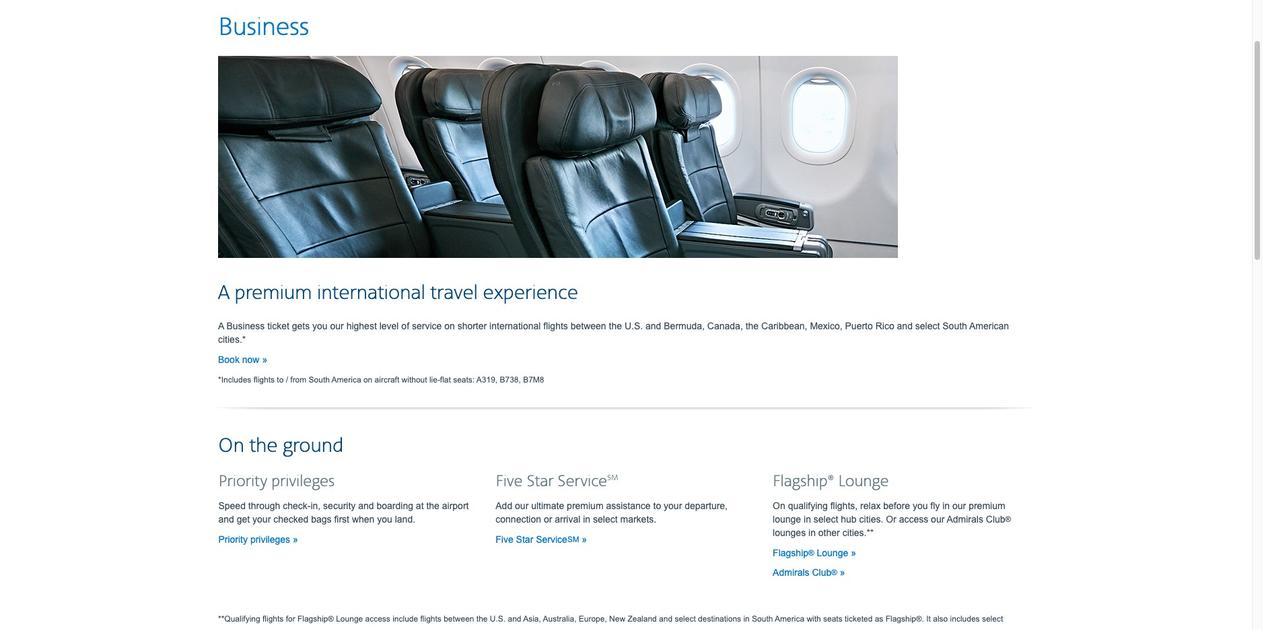 Task type: describe. For each thing, give the bounding box(es) containing it.
first
[[334, 514, 350, 524]]

in down qualifying
[[804, 514, 811, 524]]

0 horizontal spatial premium
[[235, 281, 312, 306]]

before
[[884, 500, 911, 511]]

international inside "a business ticket gets you our highest level of service on shorter international flights between the u.s. and bermuda, canada, the caribbean, mexico, puerto rico and select south american cities.*"
[[490, 320, 541, 331]]

flights down for
[[277, 627, 299, 629]]

premium inside on qualifying flights, relax before you fly in our premium lounge in select hub cities. or access our admirals club ® lounges in other cities.**
[[969, 500, 1006, 511]]

select inside "a business ticket gets you our highest level of service on shorter international flights between the u.s. and bermuda, canada, the caribbean, mexico, puerto rico and select south american cities.*"
[[916, 320, 940, 331]]

service
[[412, 320, 442, 331]]

on the ground
[[218, 434, 344, 458]]

flagship inside . it also includes select transcontinental flights and select flights to hawaii with seats ticketed as flagship
[[478, 627, 508, 629]]

to inside . it also includes select transcontinental flights and select flights to hawaii with seats ticketed as flagship
[[363, 627, 370, 629]]

or
[[544, 514, 552, 524]]

® inside on qualifying flights, relax before you fly in our premium lounge in select hub cities. or access our admirals club ® lounges in other cities.**
[[1006, 514, 1012, 523]]

flights right the include
[[421, 614, 442, 623]]

hawaii
[[372, 627, 396, 629]]

add our ultimate premium assistance to your departure, connection or arrival in select markets.
[[496, 500, 728, 524]]

shorter
[[458, 320, 487, 331]]

you inside "a business ticket gets you our highest level of service on shorter international flights between the u.s. and bermuda, canada, the caribbean, mexico, puerto rico and select south american cities.*"
[[313, 320, 328, 331]]

your inside speed through check-in, security and boarding at the airport and get your checked bags first when you land.
[[253, 514, 271, 524]]

admirals club ®
[[773, 567, 838, 578]]

ultimate
[[531, 500, 565, 511]]

you inside speed through check-in, security and boarding at the airport and get your checked bags first when you land.
[[377, 514, 393, 524]]

relax
[[861, 500, 881, 511]]

includes
[[951, 614, 980, 623]]

1 priority from the top
[[219, 472, 267, 491]]

a premium international travel experience
[[218, 281, 578, 306]]

american
[[970, 320, 1010, 331]]

ticketed inside . it also includes select transcontinental flights and select flights to hawaii with seats ticketed as flagship
[[437, 627, 465, 629]]

australia,
[[543, 614, 577, 623]]

europe,
[[579, 614, 607, 623]]

0 horizontal spatial on
[[364, 375, 373, 384]]

b738,
[[500, 375, 521, 384]]

asia,
[[523, 614, 541, 623]]

business class seats image
[[218, 56, 898, 258]]

caribbean,
[[762, 320, 808, 331]]

lounges
[[773, 527, 806, 538]]

lounge
[[773, 514, 802, 524]]

qualifying
[[788, 500, 828, 511]]

between inside "a business ticket gets you our highest level of service on shorter international flights between the u.s. and bermuda, canada, the caribbean, mexico, puerto rico and select south american cities.*"
[[571, 320, 607, 331]]

now
[[242, 354, 260, 365]]

gets
[[292, 320, 310, 331]]

flights left hawaii
[[340, 627, 361, 629]]

business main content
[[202, 12, 1034, 629]]

south inside "a business ticket gets you our highest level of service on shorter international flights between the u.s. and bermuda, canada, the caribbean, mexico, puerto rico and select south american cities.*"
[[943, 320, 968, 331]]

airport
[[442, 500, 469, 511]]

aircraft
[[375, 375, 400, 384]]

0 horizontal spatial u.s.
[[490, 614, 506, 623]]

® inside flagship ® lounge
[[809, 548, 815, 557]]

in,
[[311, 500, 321, 511]]

fly
[[931, 500, 940, 511]]

seats:
[[453, 375, 475, 384]]

and up the when
[[358, 500, 374, 511]]

other
[[819, 527, 840, 538]]

a business ticket gets you our highest level of service on shorter international flights between the u.s. and bermuda, canada, the caribbean, mexico, puerto rico and select south american cities.*
[[218, 320, 1010, 345]]

boarding
[[377, 500, 413, 511]]

speed through check-in, security and boarding at the airport and get your checked bags first when you land.
[[219, 500, 469, 524]]

and right zealand
[[659, 614, 673, 623]]

speed
[[219, 500, 246, 511]]

cities.*
[[218, 334, 246, 345]]

highest
[[347, 320, 377, 331]]

**qualifying flights for flagship ® lounge access include flights between the u.s. and asia, australia, europe, new zealand and select destinations in south america with seats ticketed as flagship ®
[[218, 614, 922, 623]]

arrival
[[555, 514, 581, 524]]

select right includes on the right of the page
[[982, 614, 1004, 623]]

premium inside "add our ultimate premium assistance to your departure, connection or arrival in select markets."
[[567, 500, 604, 511]]

bermuda,
[[664, 320, 705, 331]]

our inside "a business ticket gets you our highest level of service on shorter international flights between the u.s. and bermuda, canada, the caribbean, mexico, puerto rico and select south american cities.*"
[[330, 320, 344, 331]]

0 vertical spatial lounge
[[839, 472, 889, 491]]

u.s. inside "a business ticket gets you our highest level of service on shorter international flights between the u.s. and bermuda, canada, the caribbean, mexico, puerto rico and select south american cities.*"
[[625, 320, 643, 331]]

flights left for
[[263, 614, 284, 623]]

check-
[[283, 500, 311, 511]]

book
[[218, 354, 240, 365]]

cities.**
[[843, 527, 874, 538]]

book now link
[[218, 354, 267, 365]]

a319,
[[477, 375, 498, 384]]

flagship®
[[773, 472, 835, 491]]

2 five from the top
[[496, 534, 514, 545]]

1 vertical spatial privileges
[[250, 534, 290, 545]]

/
[[286, 375, 288, 384]]

of
[[402, 320, 409, 331]]

our right fly
[[953, 500, 967, 511]]

through
[[248, 500, 280, 511]]

a for a premium international travel experience
[[218, 281, 230, 306]]

select left hawaii
[[316, 627, 338, 629]]

0 horizontal spatial between
[[444, 614, 474, 623]]

select inside on qualifying flights, relax before you fly in our premium lounge in select hub cities. or access our admirals club ® lounges in other cities.**
[[814, 514, 839, 524]]

0 vertical spatial sm
[[607, 473, 619, 483]]

and left bermuda,
[[646, 320, 662, 331]]

rico
[[876, 320, 895, 331]]

experience
[[483, 281, 578, 306]]

.
[[922, 614, 925, 623]]

get
[[237, 514, 250, 524]]

**qualifying
[[218, 614, 260, 623]]

0 vertical spatial service
[[558, 472, 607, 491]]

priority privileges link
[[219, 534, 298, 545]]

and inside . it also includes select transcontinental flights and select flights to hawaii with seats ticketed as flagship
[[301, 627, 314, 629]]

you inside on qualifying flights, relax before you fly in our premium lounge in select hub cities. or access our admirals club ® lounges in other cities.**
[[913, 500, 928, 511]]

flights,
[[831, 500, 858, 511]]

book now
[[218, 354, 262, 365]]

1 horizontal spatial as
[[875, 614, 884, 623]]

without
[[402, 375, 427, 384]]

b7m8
[[523, 375, 544, 384]]

0 vertical spatial star
[[527, 472, 554, 491]]

when
[[352, 514, 375, 524]]

markets.
[[621, 514, 657, 524]]

connection
[[496, 514, 541, 524]]

*includes flights to / from south america on aircraft without lie-flat seats: a319, b738, b7m8
[[218, 375, 544, 384]]

. it also includes select transcontinental flights and select flights to hawaii with seats ticketed as flagship
[[218, 614, 1004, 629]]

cities.
[[860, 514, 884, 524]]



Task type: locate. For each thing, give the bounding box(es) containing it.
five star service sm down or
[[496, 534, 579, 545]]

access inside on qualifying flights, relax before you fly in our premium lounge in select hub cities. or access our admirals club ® lounges in other cities.**
[[899, 514, 929, 524]]

lie-
[[430, 375, 440, 384]]

on
[[445, 320, 455, 331], [364, 375, 373, 384]]

1 vertical spatial to
[[654, 500, 661, 511]]

international up highest
[[317, 281, 426, 306]]

seats
[[824, 614, 843, 623], [415, 627, 435, 629]]

a
[[218, 281, 230, 306], [218, 320, 224, 331]]

you right gets
[[313, 320, 328, 331]]

2 a from the top
[[218, 320, 224, 331]]

star up ultimate
[[527, 472, 554, 491]]

with down the include
[[399, 627, 413, 629]]

select right 'rico'
[[916, 320, 940, 331]]

select left destinations
[[675, 614, 696, 623]]

sm down arrival
[[568, 535, 579, 543]]

add
[[496, 500, 513, 511]]

seats down 'admirals club ®' at the bottom right of page
[[824, 614, 843, 623]]

level
[[380, 320, 399, 331]]

a inside "a business ticket gets you our highest level of service on shorter international flights between the u.s. and bermuda, canada, the caribbean, mexico, puerto rico and select south american cities.*"
[[218, 320, 224, 331]]

service down or
[[536, 534, 568, 545]]

1 horizontal spatial access
[[899, 514, 929, 524]]

for
[[286, 614, 295, 623]]

admirals
[[947, 514, 984, 524], [773, 567, 810, 578]]

you
[[313, 320, 328, 331], [913, 500, 928, 511], [377, 514, 393, 524]]

2 vertical spatial lounge
[[336, 614, 363, 623]]

to left / on the left of page
[[277, 375, 284, 384]]

1 vertical spatial sm
[[568, 535, 579, 543]]

your down through
[[253, 514, 271, 524]]

assistance
[[606, 500, 651, 511]]

1 vertical spatial access
[[365, 614, 391, 623]]

and right 'rico'
[[897, 320, 913, 331]]

star down connection
[[516, 534, 534, 545]]

0 vertical spatial on
[[218, 434, 244, 458]]

the
[[609, 320, 622, 331], [746, 320, 759, 331], [249, 434, 278, 458], [427, 500, 440, 511], [477, 614, 488, 623]]

1 horizontal spatial ticketed
[[845, 614, 873, 623]]

0 horizontal spatial america
[[332, 375, 361, 384]]

to
[[277, 375, 284, 384], [654, 500, 661, 511], [363, 627, 370, 629]]

1 a from the top
[[218, 281, 230, 306]]

0 horizontal spatial south
[[309, 375, 330, 384]]

0 vertical spatial america
[[332, 375, 361, 384]]

1 horizontal spatial u.s.
[[625, 320, 643, 331]]

1 horizontal spatial on
[[773, 500, 786, 511]]

1 horizontal spatial on
[[445, 320, 455, 331]]

or
[[886, 514, 897, 524]]

priority privileges
[[219, 472, 335, 491], [219, 534, 293, 545]]

departure,
[[685, 500, 728, 511]]

0 vertical spatial access
[[899, 514, 929, 524]]

on left aircraft
[[364, 375, 373, 384]]

the inside speed through check-in, security and boarding at the airport and get your checked bags first when you land.
[[427, 500, 440, 511]]

flat
[[440, 375, 451, 384]]

land.
[[395, 514, 416, 524]]

® inside 'admirals club ®'
[[832, 568, 838, 576]]

1 vertical spatial your
[[253, 514, 271, 524]]

1 vertical spatial club
[[812, 567, 832, 578]]

as inside . it also includes select transcontinental flights and select flights to hawaii with seats ticketed as flagship
[[467, 627, 475, 629]]

with down 'admirals club ®' at the bottom right of page
[[807, 614, 821, 623]]

club
[[986, 514, 1006, 524], [812, 567, 832, 578]]

priority down get
[[219, 534, 248, 545]]

to up markets.
[[654, 500, 661, 511]]

0 horizontal spatial as
[[467, 627, 475, 629]]

0 vertical spatial business
[[218, 12, 309, 43]]

0 vertical spatial with
[[807, 614, 821, 623]]

our left highest
[[330, 320, 344, 331]]

south
[[943, 320, 968, 331], [309, 375, 330, 384], [752, 614, 773, 623]]

select up other
[[814, 514, 839, 524]]

0 vertical spatial privileges
[[272, 472, 335, 491]]

1 vertical spatial admirals
[[773, 567, 810, 578]]

admirals inside on qualifying flights, relax before you fly in our premium lounge in select hub cities. or access our admirals club ® lounges in other cities.**
[[947, 514, 984, 524]]

sm up assistance
[[607, 473, 619, 483]]

five star service sm up ultimate
[[496, 472, 619, 491]]

five
[[496, 472, 523, 491], [496, 534, 514, 545]]

0 vertical spatial international
[[317, 281, 426, 306]]

ticket
[[267, 320, 289, 331]]

in left other
[[809, 527, 816, 538]]

2 horizontal spatial south
[[943, 320, 968, 331]]

your
[[664, 500, 682, 511], [253, 514, 271, 524]]

on inside on qualifying flights, relax before you fly in our premium lounge in select hub cities. or access our admirals club ® lounges in other cities.**
[[773, 500, 786, 511]]

*includes
[[218, 375, 251, 384]]

to left hawaii
[[363, 627, 370, 629]]

0 horizontal spatial with
[[399, 627, 413, 629]]

zealand
[[628, 614, 657, 623]]

with inside . it also includes select transcontinental flights and select flights to hawaii with seats ticketed as flagship
[[399, 627, 413, 629]]

mexico,
[[810, 320, 843, 331]]

0 vertical spatial seats
[[824, 614, 843, 623]]

1 vertical spatial business
[[227, 320, 265, 331]]

1 vertical spatial with
[[399, 627, 413, 629]]

priority privileges down get
[[219, 534, 293, 545]]

security
[[323, 500, 356, 511]]

0 vertical spatial club
[[986, 514, 1006, 524]]

1 vertical spatial international
[[490, 320, 541, 331]]

sm
[[607, 473, 619, 483], [568, 535, 579, 543]]

on up the speed
[[218, 434, 244, 458]]

1 horizontal spatial south
[[752, 614, 773, 623]]

0 vertical spatial u.s.
[[625, 320, 643, 331]]

between
[[571, 320, 607, 331], [444, 614, 474, 623]]

1 vertical spatial priority
[[219, 534, 248, 545]]

2 priority privileges from the top
[[219, 534, 293, 545]]

1 horizontal spatial premium
[[567, 500, 604, 511]]

travel
[[431, 281, 478, 306]]

0 vertical spatial on
[[445, 320, 455, 331]]

you left fly
[[913, 500, 928, 511]]

business inside "a business ticket gets you our highest level of service on shorter international flights between the u.s. and bermuda, canada, the caribbean, mexico, puerto rico and select south american cities.*"
[[227, 320, 265, 331]]

access up hawaii
[[365, 614, 391, 623]]

your inside "add our ultimate premium assistance to your departure, connection or arrival in select markets."
[[664, 500, 682, 511]]

0 vertical spatial ticketed
[[845, 614, 873, 623]]

ticketed left .
[[845, 614, 873, 623]]

flights left / on the left of page
[[254, 375, 275, 384]]

to inside "add our ultimate premium assistance to your departure, connection or arrival in select markets."
[[654, 500, 661, 511]]

between down experience
[[571, 320, 607, 331]]

in inside "add our ultimate premium assistance to your departure, connection or arrival in select markets."
[[583, 514, 591, 524]]

2 horizontal spatial to
[[654, 500, 661, 511]]

our up connection
[[515, 500, 529, 511]]

on up lounge
[[773, 500, 786, 511]]

south right destinations
[[752, 614, 773, 623]]

service
[[558, 472, 607, 491], [536, 534, 568, 545]]

privileges
[[272, 472, 335, 491], [250, 534, 290, 545]]

premium right fly
[[969, 500, 1006, 511]]

lounge up relax
[[839, 472, 889, 491]]

1 vertical spatial priority privileges
[[219, 534, 293, 545]]

2 vertical spatial you
[[377, 514, 393, 524]]

it
[[927, 614, 931, 623]]

ticketed right hawaii
[[437, 627, 465, 629]]

seats down the include
[[415, 627, 435, 629]]

0 vertical spatial priority privileges
[[219, 472, 335, 491]]

2 horizontal spatial you
[[913, 500, 928, 511]]

priority
[[219, 472, 267, 491], [219, 534, 248, 545]]

1 five star service sm from the top
[[496, 472, 619, 491]]

1 horizontal spatial international
[[490, 320, 541, 331]]

privileges up check-
[[272, 472, 335, 491]]

our down fly
[[931, 514, 945, 524]]

0 vertical spatial five
[[496, 472, 523, 491]]

hub
[[841, 514, 857, 524]]

lounge down other
[[817, 547, 849, 558]]

0 vertical spatial a
[[218, 281, 230, 306]]

on for on the ground
[[218, 434, 244, 458]]

america left aircraft
[[332, 375, 361, 384]]

premium
[[235, 281, 312, 306], [567, 500, 604, 511], [969, 500, 1006, 511]]

canada,
[[708, 320, 743, 331]]

lounge left the include
[[336, 614, 363, 623]]

in right destinations
[[744, 614, 750, 623]]

0 vertical spatial admirals
[[947, 514, 984, 524]]

service up arrival
[[558, 472, 607, 491]]

1 vertical spatial star
[[516, 534, 534, 545]]

1 vertical spatial five star service sm
[[496, 534, 579, 545]]

south right from
[[309, 375, 330, 384]]

0 vertical spatial as
[[875, 614, 884, 623]]

checked
[[274, 514, 309, 524]]

at
[[416, 500, 424, 511]]

0 horizontal spatial international
[[317, 281, 426, 306]]

privileges down checked on the left bottom
[[250, 534, 290, 545]]

access
[[899, 514, 929, 524], [365, 614, 391, 623]]

include
[[393, 614, 418, 623]]

between right the include
[[444, 614, 474, 623]]

1 horizontal spatial to
[[363, 627, 370, 629]]

1 vertical spatial as
[[467, 627, 475, 629]]

five down connection
[[496, 534, 514, 545]]

1 vertical spatial u.s.
[[490, 614, 506, 623]]

1 horizontal spatial with
[[807, 614, 821, 623]]

premium up 'ticket'
[[235, 281, 312, 306]]

premium up arrival
[[567, 500, 604, 511]]

transcontinental
[[218, 627, 275, 629]]

1 vertical spatial a
[[218, 320, 224, 331]]

0 horizontal spatial ticketed
[[437, 627, 465, 629]]

2 priority from the top
[[219, 534, 248, 545]]

2 five star service sm from the top
[[496, 534, 579, 545]]

1 vertical spatial on
[[773, 500, 786, 511]]

club inside on qualifying flights, relax before you fly in our premium lounge in select hub cities. or access our admirals club ® lounges in other cities.**
[[986, 514, 1006, 524]]

flagship® lounge
[[773, 472, 889, 491]]

our inside "add our ultimate premium assistance to your departure, connection or arrival in select markets."
[[515, 500, 529, 511]]

and down the speed
[[219, 514, 234, 524]]

0 vertical spatial five star service sm
[[496, 472, 619, 491]]

1 horizontal spatial club
[[986, 514, 1006, 524]]

with
[[807, 614, 821, 623], [399, 627, 413, 629]]

on inside "a business ticket gets you our highest level of service on shorter international flights between the u.s. and bermuda, canada, the caribbean, mexico, puerto rico and select south american cities.*"
[[445, 320, 455, 331]]

0 horizontal spatial admirals
[[773, 567, 810, 578]]

1 priority privileges from the top
[[219, 472, 335, 491]]

0 horizontal spatial sm
[[568, 535, 579, 543]]

0 vertical spatial you
[[313, 320, 328, 331]]

1 vertical spatial ticketed
[[437, 627, 465, 629]]

select
[[916, 320, 940, 331], [593, 514, 618, 524], [814, 514, 839, 524], [675, 614, 696, 623], [982, 614, 1004, 623], [316, 627, 338, 629]]

1 horizontal spatial admirals
[[947, 514, 984, 524]]

on for on qualifying flights, relax before you fly in our premium lounge in select hub cities. or access our admirals club ® lounges in other cities.**
[[773, 500, 786, 511]]

1 horizontal spatial seats
[[824, 614, 843, 623]]

1 horizontal spatial your
[[664, 500, 682, 511]]

and right transcontinental in the left bottom of the page
[[301, 627, 314, 629]]

access down before
[[899, 514, 929, 524]]

1 vertical spatial on
[[364, 375, 373, 384]]

puerto
[[846, 320, 873, 331]]

1 horizontal spatial between
[[571, 320, 607, 331]]

on
[[218, 434, 244, 458], [773, 500, 786, 511]]

flagship
[[773, 547, 809, 558], [298, 614, 328, 623], [886, 614, 917, 623], [478, 627, 508, 629]]

and
[[646, 320, 662, 331], [897, 320, 913, 331], [358, 500, 374, 511], [219, 514, 234, 524], [508, 614, 522, 623], [659, 614, 673, 623], [301, 627, 314, 629]]

star
[[527, 472, 554, 491], [516, 534, 534, 545]]

on left shorter
[[445, 320, 455, 331]]

2 vertical spatial south
[[752, 614, 773, 623]]

priority privileges up through
[[219, 472, 335, 491]]

and left asia,
[[508, 614, 522, 623]]

0 horizontal spatial seats
[[415, 627, 435, 629]]

0 horizontal spatial club
[[812, 567, 832, 578]]

1 five from the top
[[496, 472, 523, 491]]

in right arrival
[[583, 514, 591, 524]]

u.s. left bermuda,
[[625, 320, 643, 331]]

select inside "add our ultimate premium assistance to your departure, connection or arrival in select markets."
[[593, 514, 618, 524]]

1 vertical spatial service
[[536, 534, 568, 545]]

on qualifying flights, relax before you fly in our premium lounge in select hub cities. or access our admirals club ® lounges in other cities.**
[[773, 500, 1012, 538]]

in right fly
[[943, 500, 950, 511]]

1 vertical spatial you
[[913, 500, 928, 511]]

also
[[934, 614, 948, 623]]

0 vertical spatial priority
[[219, 472, 267, 491]]

from
[[290, 375, 307, 384]]

1 horizontal spatial sm
[[607, 473, 619, 483]]

0 vertical spatial to
[[277, 375, 284, 384]]

1 vertical spatial south
[[309, 375, 330, 384]]

you down boarding
[[377, 514, 393, 524]]

0 horizontal spatial access
[[365, 614, 391, 623]]

america down 'admirals club ®' at the bottom right of page
[[775, 614, 805, 623]]

lounge
[[839, 472, 889, 491], [817, 547, 849, 558], [336, 614, 363, 623]]

1 vertical spatial lounge
[[817, 547, 849, 558]]

international down experience
[[490, 320, 541, 331]]

0 horizontal spatial on
[[218, 434, 244, 458]]

0 vertical spatial your
[[664, 500, 682, 511]]

ground
[[283, 434, 344, 458]]

0 vertical spatial south
[[943, 320, 968, 331]]

flights
[[544, 320, 568, 331], [254, 375, 275, 384], [263, 614, 284, 623], [421, 614, 442, 623], [277, 627, 299, 629], [340, 627, 361, 629]]

flights down experience
[[544, 320, 568, 331]]

in
[[943, 500, 950, 511], [583, 514, 591, 524], [804, 514, 811, 524], [809, 527, 816, 538], [744, 614, 750, 623]]

priority up the speed
[[219, 472, 267, 491]]

bags
[[311, 514, 332, 524]]

new
[[610, 614, 626, 623]]

as
[[875, 614, 884, 623], [467, 627, 475, 629]]

u.s. left asia,
[[490, 614, 506, 623]]

1 vertical spatial america
[[775, 614, 805, 623]]

0 vertical spatial between
[[571, 320, 607, 331]]

1 horizontal spatial america
[[775, 614, 805, 623]]

south left american
[[943, 320, 968, 331]]

flights inside "a business ticket gets you our highest level of service on shorter international flights between the u.s. and bermuda, canada, the caribbean, mexico, puerto rico and select south american cities.*"
[[544, 320, 568, 331]]

five up add
[[496, 472, 523, 491]]

1 vertical spatial seats
[[415, 627, 435, 629]]

®
[[1006, 514, 1012, 523], [809, 548, 815, 557], [832, 568, 838, 576], [328, 614, 334, 623], [917, 614, 922, 623]]

your left departure,
[[664, 500, 682, 511]]

a for a business ticket gets you our highest level of service on shorter international flights between the u.s. and bermuda, canada, the caribbean, mexico, puerto rico and select south american cities.*
[[218, 320, 224, 331]]

1 vertical spatial between
[[444, 614, 474, 623]]

1 horizontal spatial you
[[377, 514, 393, 524]]

2 horizontal spatial premium
[[969, 500, 1006, 511]]

seats inside . it also includes select transcontinental flights and select flights to hawaii with seats ticketed as flagship
[[415, 627, 435, 629]]

1 vertical spatial five
[[496, 534, 514, 545]]

2 vertical spatial to
[[363, 627, 370, 629]]

america
[[332, 375, 361, 384], [775, 614, 805, 623]]

destinations
[[698, 614, 742, 623]]

0 horizontal spatial your
[[253, 514, 271, 524]]

select down assistance
[[593, 514, 618, 524]]

flagship ® lounge
[[773, 547, 851, 558]]



Task type: vqa. For each thing, say whether or not it's contained in the screenshot.
gets
yes



